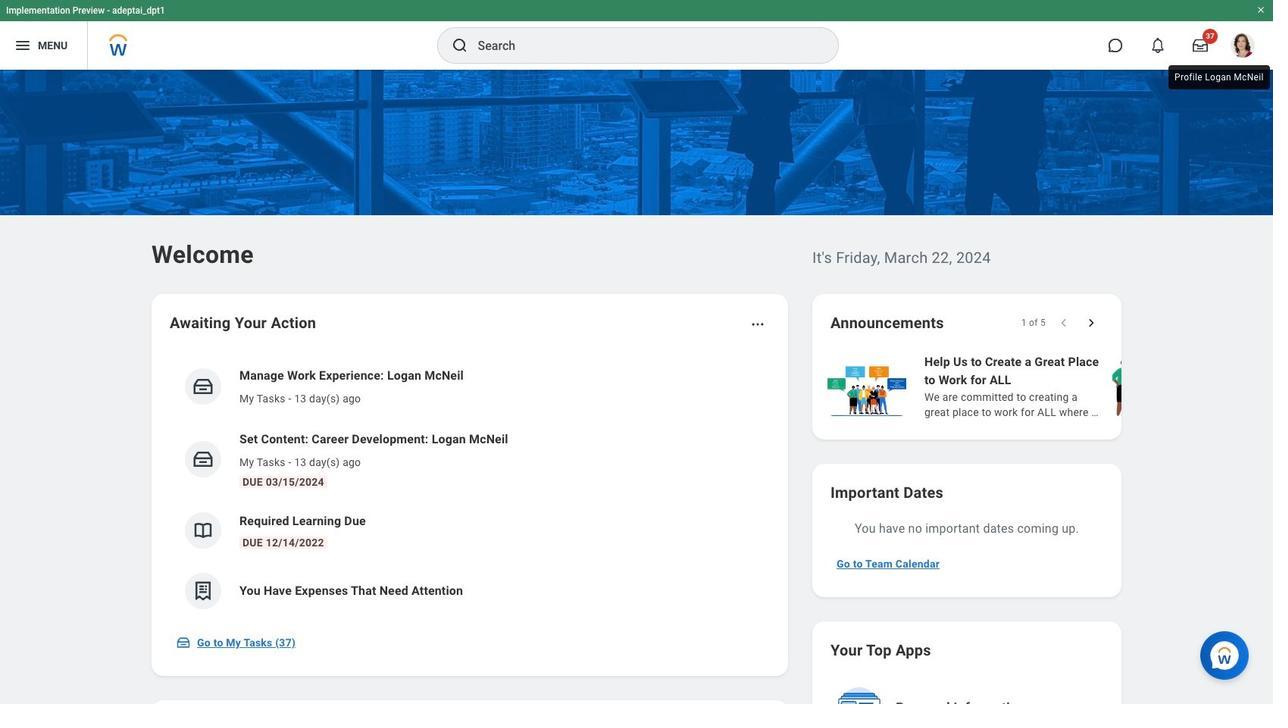 Task type: locate. For each thing, give the bounding box(es) containing it.
search image
[[451, 36, 469, 55]]

Search Workday  search field
[[478, 29, 807, 62]]

1 vertical spatial inbox image
[[192, 448, 215, 471]]

status
[[1022, 317, 1046, 329]]

profile logan mcneil image
[[1231, 33, 1256, 61]]

related actions image
[[751, 317, 766, 332]]

inbox image
[[192, 375, 215, 398], [192, 448, 215, 471]]

0 vertical spatial inbox image
[[192, 375, 215, 398]]

list
[[825, 352, 1274, 422], [170, 355, 770, 622]]

tooltip
[[1166, 62, 1274, 92]]

justify image
[[14, 36, 32, 55]]

chevron right small image
[[1084, 315, 1099, 331]]

main content
[[0, 70, 1274, 704]]

close environment banner image
[[1257, 5, 1266, 14]]

banner
[[0, 0, 1274, 70]]



Task type: describe. For each thing, give the bounding box(es) containing it.
1 inbox image from the top
[[192, 375, 215, 398]]

0 horizontal spatial list
[[170, 355, 770, 622]]

inbox large image
[[1193, 38, 1209, 53]]

inbox image
[[176, 635, 191, 650]]

2 inbox image from the top
[[192, 448, 215, 471]]

notifications large image
[[1151, 38, 1166, 53]]

book open image
[[192, 519, 215, 542]]

1 horizontal spatial list
[[825, 352, 1274, 422]]

chevron left small image
[[1057, 315, 1072, 331]]

dashboard expenses image
[[192, 580, 215, 603]]



Task type: vqa. For each thing, say whether or not it's contained in the screenshot.
endpoints icon
no



